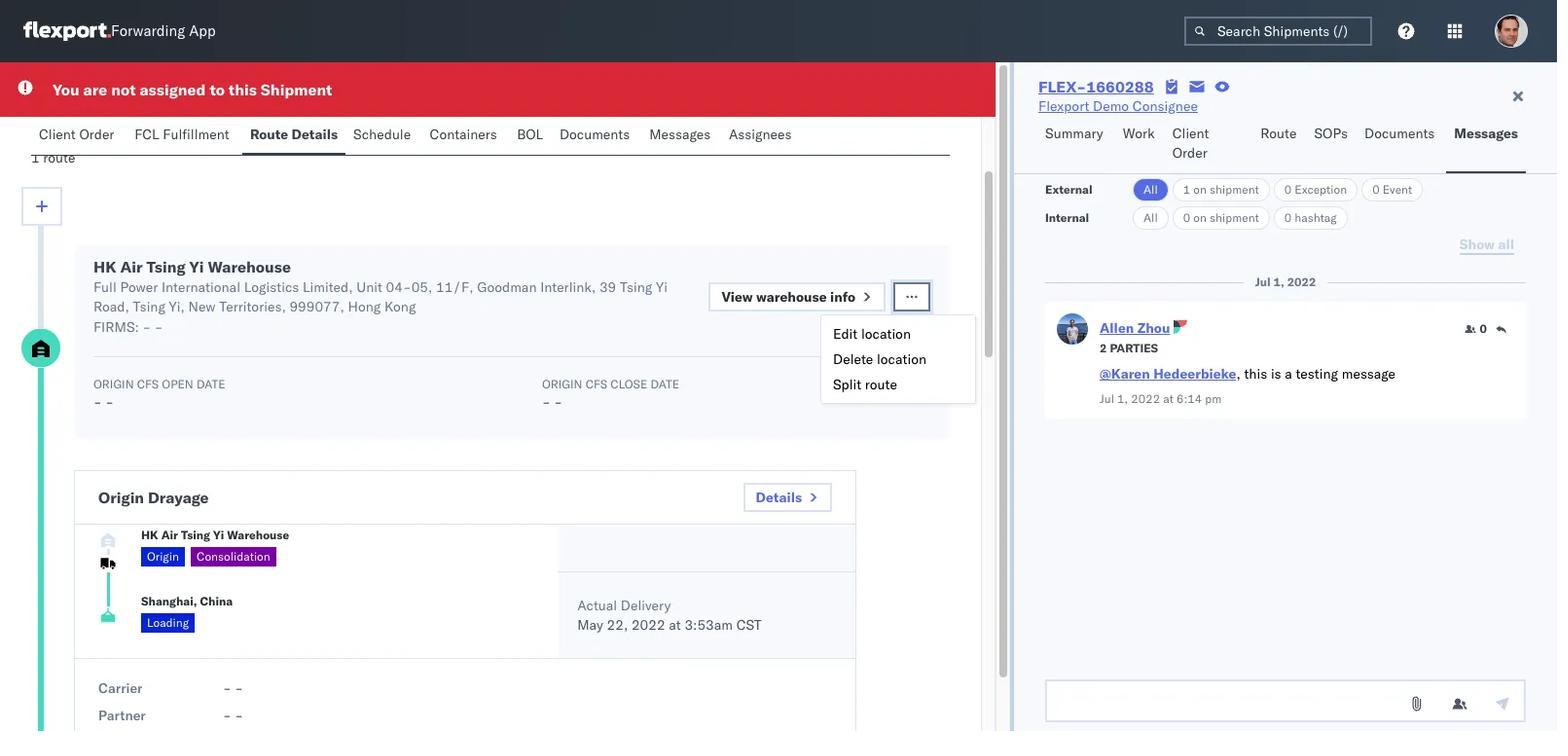 Task type: describe. For each thing, give the bounding box(es) containing it.
origin cfs open date - -
[[93, 377, 225, 411]]

message
[[1342, 365, 1396, 383]]

fcl fulfillment
[[135, 126, 229, 143]]

0 on shipment
[[1184, 210, 1259, 225]]

1 horizontal spatial client order button
[[1165, 116, 1253, 173]]

all button for 0
[[1133, 206, 1169, 230]]

territories,
[[219, 298, 286, 315]]

tsing right 39
[[620, 278, 653, 296]]

details inside button
[[292, 126, 338, 143]]

cst
[[737, 616, 762, 634]]

open
[[162, 377, 194, 391]]

close
[[611, 377, 648, 391]]

0 vertical spatial jul
[[1256, 275, 1271, 289]]

hk air tsing yi warehouse full power international logistics limited, unit 04-05, 11/f, goodman interlink, 39 tsing yi road, tsing yi, new territories, 999077, hong kong firms: - -
[[93, 257, 668, 336]]

may
[[578, 616, 604, 634]]

info
[[830, 288, 856, 306]]

warehouse for hk air tsing yi warehouse full power international logistics limited, unit 04-05, 11/f, goodman interlink, 39 tsing yi road, tsing yi, new territories, 999077, hong kong firms: - -
[[208, 257, 291, 276]]

bol button
[[509, 117, 552, 155]]

0 horizontal spatial client order button
[[31, 117, 127, 155]]

carrier
[[98, 680, 143, 697]]

firms:
[[93, 318, 139, 336]]

view warehouse info button
[[709, 282, 886, 312]]

1 horizontal spatial documents button
[[1357, 116, 1447, 173]]

on for 0
[[1194, 210, 1207, 225]]

are
[[83, 80, 107, 99]]

edit location delete location split route
[[833, 325, 927, 393]]

partner
[[98, 707, 146, 724]]

consignee
[[1133, 97, 1198, 115]]

shanghai, china loading
[[141, 594, 233, 630]]

flexport demo consignee link
[[1039, 96, 1198, 116]]

unit
[[356, 278, 383, 296]]

drayage
[[148, 488, 209, 507]]

messages for messages button to the left
[[650, 126, 711, 143]]

logistics
[[244, 278, 299, 296]]

fulfillment
[[163, 126, 229, 143]]

jul 1, 2022
[[1256, 275, 1317, 289]]

yi for hk air tsing yi warehouse full power international logistics limited, unit 04-05, 11/f, goodman interlink, 39 tsing yi road, tsing yi, new territories, 999077, hong kong firms: - -
[[189, 257, 204, 276]]

work button
[[1115, 116, 1165, 173]]

1 for 1 route
[[31, 149, 40, 166]]

schedule button
[[346, 117, 422, 155]]

0 for 0 hashtag
[[1285, 210, 1292, 225]]

a
[[1285, 365, 1293, 383]]

2 horizontal spatial yi
[[656, 278, 668, 296]]

demo
[[1093, 97, 1129, 115]]

containers button
[[422, 117, 509, 155]]

view
[[722, 288, 753, 306]]

tsing down drayage
[[181, 527, 210, 542]]

origin for origin cfs close date - -
[[542, 377, 583, 391]]

1, inside @karen hedeerbieke , this is a testing message jul 1, 2022 at 6:14 pm
[[1118, 391, 1129, 406]]

zhou
[[1138, 319, 1171, 337]]

route details
[[250, 126, 338, 143]]

2 parties button
[[1100, 339, 1159, 356]]

2 horizontal spatial 2022
[[1288, 275, 1317, 289]]

this inside @karen hedeerbieke , this is a testing message jul 1, 2022 at 6:14 pm
[[1245, 365, 1268, 383]]

you
[[53, 80, 79, 99]]

shipment
[[261, 80, 332, 99]]

summary button
[[1038, 116, 1115, 173]]

origin cfs close date - -
[[542, 377, 680, 411]]

edit
[[833, 325, 858, 343]]

date for origin cfs close date - -
[[651, 377, 680, 391]]

0 horizontal spatial messages button
[[642, 117, 721, 155]]

,
[[1237, 365, 1241, 383]]

china
[[200, 594, 233, 608]]

origin for origin
[[147, 549, 179, 563]]

goodman
[[477, 278, 537, 296]]

0 exception
[[1285, 182, 1348, 197]]

flexport demo consignee
[[1039, 97, 1198, 115]]

exception
[[1295, 182, 1348, 197]]

date for origin cfs open date - -
[[197, 377, 225, 391]]

cfs for origin cfs open date - -
[[137, 377, 159, 391]]

allen zhou
[[1100, 319, 1171, 337]]

on for 1
[[1194, 182, 1207, 197]]

details button
[[743, 483, 832, 512]]

interlink,
[[540, 278, 596, 296]]

forwarding app link
[[23, 21, 216, 41]]

work
[[1123, 125, 1155, 142]]

international
[[162, 278, 240, 296]]

client order for the leftmost client order button
[[39, 126, 114, 143]]

assigned
[[140, 80, 206, 99]]

04-
[[386, 278, 411, 296]]

shanghai,
[[141, 594, 197, 608]]

jul inside @karen hedeerbieke , this is a testing message jul 1, 2022 at 6:14 pm
[[1100, 391, 1115, 406]]

delete
[[833, 350, 874, 368]]

client order for rightmost client order button
[[1173, 125, 1210, 162]]

- - for partner
[[223, 707, 243, 724]]

at inside @karen hedeerbieke , this is a testing message jul 1, 2022 at 6:14 pm
[[1164, 391, 1174, 406]]

summary
[[1046, 125, 1104, 142]]

0 horizontal spatial documents button
[[552, 117, 642, 155]]

shipment for 1 on shipment
[[1210, 182, 1259, 197]]

0 for 0 exception
[[1285, 182, 1292, 197]]

route for route details
[[250, 126, 288, 143]]

flexport
[[1039, 97, 1090, 115]]

hedeerbieke
[[1154, 365, 1237, 383]]

2 parties
[[1100, 341, 1159, 355]]

allen
[[1100, 319, 1134, 337]]

order for the leftmost client order button
[[79, 126, 114, 143]]

hong
[[348, 298, 381, 315]]

consolidation
[[197, 549, 270, 563]]

0 for 0 on shipment
[[1184, 210, 1191, 225]]

1660288
[[1087, 77, 1154, 96]]

client for rightmost client order button
[[1173, 125, 1210, 142]]

warehouse
[[756, 288, 827, 306]]

delivery
[[621, 597, 671, 614]]

event
[[1383, 182, 1413, 197]]

fcl
[[135, 126, 159, 143]]

documents for rightmost the documents button
[[1365, 125, 1435, 142]]

order for rightmost client order button
[[1173, 144, 1208, 162]]

origin for origin drayage
[[98, 488, 144, 507]]

limited,
[[303, 278, 353, 296]]

0 horizontal spatial this
[[229, 80, 257, 99]]

external
[[1046, 182, 1093, 197]]

warehouse for hk air tsing yi warehouse
[[227, 527, 289, 542]]



Task type: vqa. For each thing, say whether or not it's contained in the screenshot.
"FLXT00001846748B"
no



Task type: locate. For each thing, give the bounding box(es) containing it.
1 horizontal spatial date
[[651, 377, 680, 391]]

1 vertical spatial 1,
[[1118, 391, 1129, 406]]

air for hk air tsing yi warehouse
[[161, 527, 178, 542]]

1 vertical spatial route
[[865, 376, 898, 393]]

0 button
[[1465, 321, 1488, 337]]

origin up shanghai,
[[147, 549, 179, 563]]

order up 1 on shipment
[[1173, 144, 1208, 162]]

1 vertical spatial yi
[[656, 278, 668, 296]]

1 vertical spatial location
[[877, 350, 927, 368]]

1 horizontal spatial route
[[865, 376, 898, 393]]

2022 inside @karen hedeerbieke , this is a testing message jul 1, 2022 at 6:14 pm
[[1132, 391, 1161, 406]]

route down you
[[43, 149, 75, 166]]

1 horizontal spatial client
[[1173, 125, 1210, 142]]

to
[[210, 80, 225, 99]]

0 horizontal spatial jul
[[1100, 391, 1115, 406]]

details
[[292, 126, 338, 143], [756, 489, 802, 506]]

documents
[[1365, 125, 1435, 142], [560, 126, 630, 143]]

0 horizontal spatial cfs
[[137, 377, 159, 391]]

client order up 1 route
[[39, 126, 114, 143]]

at left 6:14
[[1164, 391, 1174, 406]]

2 all button from the top
[[1133, 206, 1169, 230]]

this
[[229, 80, 257, 99], [1245, 365, 1268, 383]]

1 horizontal spatial messages
[[1455, 125, 1519, 142]]

999077,
[[290, 298, 344, 315]]

1 vertical spatial hk
[[141, 527, 158, 542]]

0 vertical spatial all button
[[1133, 178, 1169, 202]]

order down are
[[79, 126, 114, 143]]

0 vertical spatial 2022
[[1288, 275, 1317, 289]]

2022 down 0 hashtag
[[1288, 275, 1317, 289]]

hk up full
[[93, 257, 116, 276]]

None text field
[[1046, 680, 1527, 722]]

origin left 'close'
[[542, 377, 583, 391]]

all down 'work' button
[[1144, 182, 1158, 197]]

0
[[1285, 182, 1292, 197], [1373, 182, 1380, 197], [1184, 210, 1191, 225], [1285, 210, 1292, 225], [1480, 321, 1488, 336]]

all for 1
[[1144, 182, 1158, 197]]

yi up consolidation at left
[[213, 527, 224, 542]]

at left 3:53am at the bottom of page
[[669, 616, 681, 634]]

at inside actual delivery may 22, 2022 at 3:53am cst
[[669, 616, 681, 634]]

client for the leftmost client order button
[[39, 126, 76, 143]]

location
[[862, 325, 911, 343], [877, 350, 927, 368]]

- - for carrier
[[223, 680, 243, 697]]

1 horizontal spatial yi
[[213, 527, 224, 542]]

yi for hk air tsing yi warehouse
[[213, 527, 224, 542]]

forwarding
[[111, 22, 185, 40]]

1 vertical spatial all
[[1144, 210, 1158, 225]]

0 vertical spatial order
[[79, 126, 114, 143]]

documents button right bol
[[552, 117, 642, 155]]

app
[[189, 22, 216, 40]]

hk for hk air tsing yi warehouse full power international logistics limited, unit 04-05, 11/f, goodman interlink, 39 tsing yi road, tsing yi, new territories, 999077, hong kong firms: - -
[[93, 257, 116, 276]]

2022 down @karen
[[1132, 391, 1161, 406]]

2 on from the top
[[1194, 210, 1207, 225]]

1 horizontal spatial at
[[1164, 391, 1174, 406]]

route right split
[[865, 376, 898, 393]]

cfs inside origin cfs open date - -
[[137, 377, 159, 391]]

1 vertical spatial at
[[669, 616, 681, 634]]

warehouse up logistics
[[208, 257, 291, 276]]

2 vertical spatial 2022
[[632, 616, 666, 634]]

0 vertical spatial yi
[[189, 257, 204, 276]]

1 vertical spatial all button
[[1133, 206, 1169, 230]]

0 horizontal spatial documents
[[560, 126, 630, 143]]

1 - - from the top
[[223, 680, 243, 697]]

1 horizontal spatial hk
[[141, 527, 158, 542]]

air
[[120, 257, 143, 276], [161, 527, 178, 542]]

client order button down you
[[31, 117, 127, 155]]

1 vertical spatial details
[[756, 489, 802, 506]]

3:53am
[[685, 616, 733, 634]]

on down 1 on shipment
[[1194, 210, 1207, 225]]

route inside the edit location delete location split route
[[865, 376, 898, 393]]

1 vertical spatial shipment
[[1210, 210, 1259, 225]]

all left "0 on shipment"
[[1144, 210, 1158, 225]]

1 vertical spatial - -
[[223, 707, 243, 724]]

0 horizontal spatial order
[[79, 126, 114, 143]]

bol
[[517, 126, 543, 143]]

1 horizontal spatial documents
[[1365, 125, 1435, 142]]

1 on shipment
[[1184, 182, 1259, 197]]

location right the edit
[[862, 325, 911, 343]]

0 for 0
[[1480, 321, 1488, 336]]

route for route
[[1261, 125, 1297, 142]]

route inside "button"
[[1261, 125, 1297, 142]]

1 cfs from the left
[[137, 377, 159, 391]]

yi right 39
[[656, 278, 668, 296]]

@karen hedeerbieke , this is a testing message jul 1, 2022 at 6:14 pm
[[1100, 365, 1396, 406]]

jul down @karen
[[1100, 391, 1115, 406]]

1 vertical spatial 1
[[1184, 182, 1191, 197]]

containers
[[430, 126, 497, 143]]

1
[[31, 149, 40, 166], [1184, 182, 1191, 197]]

1 horizontal spatial client order
[[1173, 125, 1210, 162]]

05,
[[411, 278, 433, 296]]

0 horizontal spatial 1
[[31, 149, 40, 166]]

shipment up "0 on shipment"
[[1210, 182, 1259, 197]]

0 vertical spatial 1
[[31, 149, 40, 166]]

0 vertical spatial location
[[862, 325, 911, 343]]

location right delete
[[877, 350, 927, 368]]

this right ,
[[1245, 365, 1268, 383]]

11/f,
[[436, 278, 474, 296]]

0 horizontal spatial date
[[197, 377, 225, 391]]

0 inside 0 button
[[1480, 321, 1488, 336]]

hk for hk air tsing yi warehouse
[[141, 527, 158, 542]]

actual
[[578, 597, 617, 614]]

2 - - from the top
[[223, 707, 243, 724]]

power
[[120, 278, 158, 296]]

1 all from the top
[[1144, 182, 1158, 197]]

documents right bol button
[[560, 126, 630, 143]]

tsing down power
[[133, 298, 165, 315]]

1 vertical spatial air
[[161, 527, 178, 542]]

air inside "hk air tsing yi warehouse full power international logistics limited, unit 04-05, 11/f, goodman interlink, 39 tsing yi road, tsing yi, new territories, 999077, hong kong firms: - -"
[[120, 257, 143, 276]]

loading
[[147, 615, 189, 630]]

new
[[188, 298, 216, 315]]

Search Shipments (/) text field
[[1185, 17, 1373, 46]]

air for hk air tsing yi warehouse full power international logistics limited, unit 04-05, 11/f, goodman interlink, 39 tsing yi road, tsing yi, new territories, 999077, hong kong firms: - -
[[120, 257, 143, 276]]

1 horizontal spatial jul
[[1256, 275, 1271, 289]]

0 vertical spatial warehouse
[[208, 257, 291, 276]]

0 vertical spatial 1,
[[1274, 275, 1285, 289]]

1 date from the left
[[197, 377, 225, 391]]

1 for 1 on shipment
[[1184, 182, 1191, 197]]

39
[[600, 278, 617, 296]]

shipment for 0 on shipment
[[1210, 210, 1259, 225]]

order inside the client order
[[1173, 144, 1208, 162]]

view warehouse info
[[722, 288, 856, 306]]

origin left drayage
[[98, 488, 144, 507]]

origin inside origin cfs close date - -
[[542, 377, 583, 391]]

2 all from the top
[[1144, 210, 1158, 225]]

on up "0 on shipment"
[[1194, 182, 1207, 197]]

0 hashtag
[[1285, 210, 1337, 225]]

route button
[[1253, 116, 1307, 173]]

air down drayage
[[161, 527, 178, 542]]

0 horizontal spatial at
[[669, 616, 681, 634]]

air up power
[[120, 257, 143, 276]]

0 horizontal spatial 2022
[[632, 616, 666, 634]]

origin drayage
[[98, 488, 209, 507]]

date inside origin cfs close date - -
[[651, 377, 680, 391]]

date right open
[[197, 377, 225, 391]]

2 date from the left
[[651, 377, 680, 391]]

1 route
[[31, 149, 75, 166]]

route down shipment
[[250, 126, 288, 143]]

this right to
[[229, 80, 257, 99]]

1 all button from the top
[[1133, 178, 1169, 202]]

messages
[[1455, 125, 1519, 142], [650, 126, 711, 143]]

flex-
[[1039, 77, 1087, 96]]

1 vertical spatial on
[[1194, 210, 1207, 225]]

0 vertical spatial on
[[1194, 182, 1207, 197]]

route inside button
[[250, 126, 288, 143]]

1 on from the top
[[1194, 182, 1207, 197]]

documents up the 'event'
[[1365, 125, 1435, 142]]

road,
[[93, 298, 129, 315]]

0 for 0 event
[[1373, 182, 1380, 197]]

1 horizontal spatial 1
[[1184, 182, 1191, 197]]

warehouse
[[208, 257, 291, 276], [227, 527, 289, 542]]

client order button
[[1165, 116, 1253, 173], [31, 117, 127, 155]]

origin down the firms:
[[93, 377, 134, 391]]

cfs left open
[[137, 377, 159, 391]]

1 horizontal spatial cfs
[[586, 377, 608, 391]]

1 shipment from the top
[[1210, 182, 1259, 197]]

cfs left 'close'
[[586, 377, 608, 391]]

0 horizontal spatial air
[[120, 257, 143, 276]]

parties
[[1110, 341, 1159, 355]]

route
[[43, 149, 75, 166], [865, 376, 898, 393]]

route left the sops at the top right of page
[[1261, 125, 1297, 142]]

yi
[[189, 257, 204, 276], [656, 278, 668, 296], [213, 527, 224, 542]]

0 horizontal spatial client
[[39, 126, 76, 143]]

1,
[[1274, 275, 1285, 289], [1118, 391, 1129, 406]]

cfs inside origin cfs close date - -
[[586, 377, 608, 391]]

jul down "0 on shipment"
[[1256, 275, 1271, 289]]

all button left "0 on shipment"
[[1133, 206, 1169, 230]]

0 vertical spatial shipment
[[1210, 182, 1259, 197]]

0 vertical spatial details
[[292, 126, 338, 143]]

0 horizontal spatial yi
[[189, 257, 204, 276]]

hk inside "hk air tsing yi warehouse full power international logistics limited, unit 04-05, 11/f, goodman interlink, 39 tsing yi road, tsing yi, new territories, 999077, hong kong firms: - -"
[[93, 257, 116, 276]]

1 vertical spatial warehouse
[[227, 527, 289, 542]]

client order button up 1 on shipment
[[1165, 116, 1253, 173]]

@karen
[[1100, 365, 1151, 383]]

1 vertical spatial order
[[1173, 144, 1208, 162]]

0 vertical spatial all
[[1144, 182, 1158, 197]]

1 vertical spatial this
[[1245, 365, 1268, 383]]

client up 1 route
[[39, 126, 76, 143]]

cfs for origin cfs close date - -
[[586, 377, 608, 391]]

shipment down 1 on shipment
[[1210, 210, 1259, 225]]

sops button
[[1307, 116, 1357, 173]]

0 horizontal spatial client order
[[39, 126, 114, 143]]

2 cfs from the left
[[586, 377, 608, 391]]

@karen hedeerbieke button
[[1100, 365, 1237, 383]]

0 horizontal spatial messages
[[650, 126, 711, 143]]

fcl fulfillment button
[[127, 117, 242, 155]]

1 horizontal spatial route
[[1261, 125, 1297, 142]]

2 vertical spatial yi
[[213, 527, 224, 542]]

order
[[79, 126, 114, 143], [1173, 144, 1208, 162]]

warehouse up consolidation at left
[[227, 527, 289, 542]]

2
[[1100, 341, 1107, 355]]

messages for messages button to the right
[[1455, 125, 1519, 142]]

tsing up power
[[147, 257, 186, 276]]

1 horizontal spatial 2022
[[1132, 391, 1161, 406]]

1 vertical spatial 2022
[[1132, 391, 1161, 406]]

client down consignee
[[1173, 125, 1210, 142]]

schedule
[[353, 126, 411, 143]]

is
[[1271, 365, 1282, 383]]

documents button
[[1357, 116, 1447, 173], [552, 117, 642, 155]]

origin inside origin cfs open date - -
[[93, 377, 134, 391]]

warehouse inside "hk air tsing yi warehouse full power international logistics limited, unit 04-05, 11/f, goodman interlink, 39 tsing yi road, tsing yi, new territories, 999077, hong kong firms: - -"
[[208, 257, 291, 276]]

pm
[[1205, 391, 1222, 406]]

0 horizontal spatial details
[[292, 126, 338, 143]]

assignees
[[729, 126, 792, 143]]

1 horizontal spatial messages button
[[1447, 116, 1527, 173]]

client
[[1173, 125, 1210, 142], [39, 126, 76, 143]]

1 horizontal spatial order
[[1173, 144, 1208, 162]]

0 horizontal spatial route
[[250, 126, 288, 143]]

1, down 0 hashtag
[[1274, 275, 1285, 289]]

details inside button
[[756, 489, 802, 506]]

2022 down 'delivery'
[[632, 616, 666, 634]]

1 horizontal spatial air
[[161, 527, 178, 542]]

route details button
[[242, 117, 346, 155]]

0 vertical spatial this
[[229, 80, 257, 99]]

flexport. image
[[23, 21, 111, 41]]

hk down origin drayage
[[141, 527, 158, 542]]

date right 'close'
[[651, 377, 680, 391]]

documents for leftmost the documents button
[[560, 126, 630, 143]]

date inside origin cfs open date - -
[[197, 377, 225, 391]]

0 vertical spatial hk
[[93, 257, 116, 276]]

1 horizontal spatial this
[[1245, 365, 1268, 383]]

0 vertical spatial at
[[1164, 391, 1174, 406]]

hk air tsing yi warehouse
[[141, 527, 289, 542]]

6:14
[[1177, 391, 1202, 406]]

0 horizontal spatial route
[[43, 149, 75, 166]]

22,
[[607, 616, 628, 634]]

-
[[143, 318, 151, 336], [155, 318, 163, 336], [93, 393, 102, 411], [105, 393, 114, 411], [542, 393, 551, 411], [554, 393, 563, 411], [223, 680, 231, 697], [235, 680, 243, 697], [223, 707, 231, 724], [235, 707, 243, 724]]

all button down 'work' button
[[1133, 178, 1169, 202]]

0 vertical spatial air
[[120, 257, 143, 276]]

forwarding app
[[111, 22, 216, 40]]

2022 inside actual delivery may 22, 2022 at 3:53am cst
[[632, 616, 666, 634]]

all button for 1
[[1133, 178, 1169, 202]]

internal
[[1046, 210, 1090, 225]]

sops
[[1315, 125, 1348, 142]]

documents button up the 'event'
[[1357, 116, 1447, 173]]

cfs
[[137, 377, 159, 391], [586, 377, 608, 391]]

0 horizontal spatial 1,
[[1118, 391, 1129, 406]]

0 vertical spatial - -
[[223, 680, 243, 697]]

2 shipment from the top
[[1210, 210, 1259, 225]]

you are not assigned to this shipment
[[53, 80, 332, 99]]

2022
[[1288, 275, 1317, 289], [1132, 391, 1161, 406], [632, 616, 666, 634]]

0 vertical spatial route
[[43, 149, 75, 166]]

shipment
[[1210, 182, 1259, 197], [1210, 210, 1259, 225]]

1, down @karen
[[1118, 391, 1129, 406]]

allen zhou button
[[1100, 319, 1171, 337]]

0 horizontal spatial hk
[[93, 257, 116, 276]]

all for 0
[[1144, 210, 1158, 225]]

1 horizontal spatial details
[[756, 489, 802, 506]]

origin for origin cfs open date - -
[[93, 377, 134, 391]]

messages button
[[1447, 116, 1527, 173], [642, 117, 721, 155]]

client order down consignee
[[1173, 125, 1210, 162]]

yi up international
[[189, 257, 204, 276]]

1 horizontal spatial 1,
[[1274, 275, 1285, 289]]

1 vertical spatial jul
[[1100, 391, 1115, 406]]



